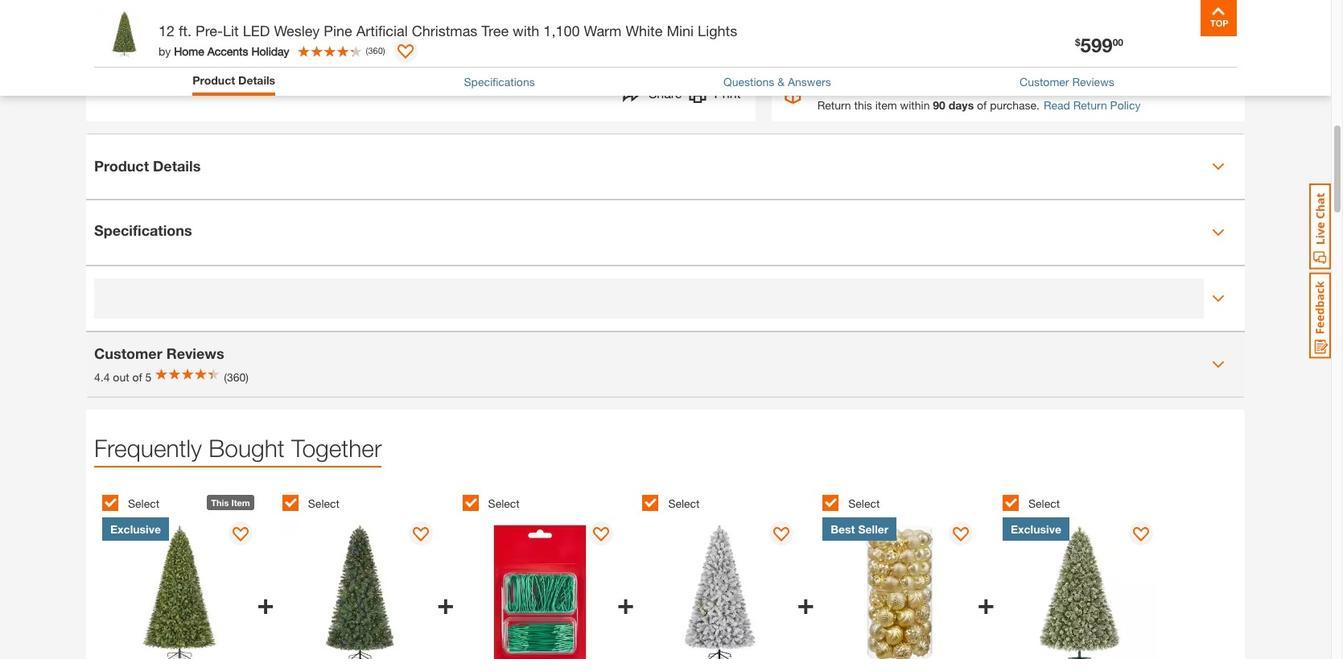 Task type: locate. For each thing, give the bounding box(es) containing it.
reviews up (360) on the bottom
[[166, 345, 224, 363]]

exclusive
[[110, 522, 161, 536], [1011, 522, 1062, 536]]

+ inside the '2 / 6' group
[[437, 586, 455, 621]]

mini
[[667, 22, 694, 39]]

1 display image from the left
[[413, 527, 429, 543]]

12 ft. pre-lit led wesley pine artificial christmas tree with 1,100 warm white mini lights
[[159, 22, 738, 39]]

details
[[238, 73, 275, 87], [153, 157, 201, 175]]

tree
[[482, 22, 509, 39]]

1 horizontal spatial &
[[852, 76, 862, 94]]

0 horizontal spatial product
[[94, 157, 149, 175]]

1 horizontal spatial customer
[[1020, 75, 1070, 88]]

free & easy returns in store or online return this item within 90 days of purchase. read return policy
[[818, 76, 1141, 112]]

1 horizontal spatial return
[[1074, 98, 1108, 112]]

read return policy link
[[1044, 96, 1141, 113]]

product details button
[[193, 72, 275, 92], [193, 72, 275, 89], [86, 134, 1245, 199]]

4 select from the left
[[669, 496, 700, 510]]

item
[[231, 497, 250, 508]]

christmas
[[412, 22, 478, 39]]

$ 599 00
[[1076, 34, 1124, 56]]

of right days
[[977, 98, 987, 112]]

7.5 ft. pre-lit led sparkling amelia frosted pine artificial christmas tree with 600 warm white micro fairy lights image
[[1003, 517, 1158, 659]]

1 vertical spatial product
[[94, 157, 149, 175]]

accents
[[207, 44, 248, 58]]

0 horizontal spatial &
[[778, 75, 785, 88]]

75-count gold shatterproof ornament pack image
[[823, 517, 978, 659]]

5 select from the left
[[849, 496, 880, 510]]

5
[[145, 371, 152, 384]]

customer
[[1020, 75, 1070, 88], [94, 345, 162, 363]]

reviews up read return policy link
[[1073, 75, 1115, 88]]

read
[[1044, 98, 1071, 112]]

+
[[257, 586, 274, 621], [437, 586, 455, 621], [617, 586, 635, 621], [798, 586, 815, 621], [978, 586, 995, 621]]

+ inside 4 / 6 group
[[798, 586, 815, 621]]

5 / 6 group
[[823, 485, 995, 659]]

& left answers
[[778, 75, 785, 88]]

1 horizontal spatial display image
[[1134, 527, 1150, 543]]

1 horizontal spatial of
[[977, 98, 987, 112]]

in
[[962, 76, 975, 94]]

caret image
[[1212, 160, 1225, 173]]

return right read
[[1074, 98, 1108, 112]]

0 horizontal spatial customer reviews
[[94, 345, 224, 363]]

1,100
[[544, 22, 580, 39]]

$
[[1076, 36, 1081, 48]]

hover image to zoom button
[[184, 0, 667, 30]]

1 horizontal spatial product
[[193, 73, 235, 87]]

0 vertical spatial specifications
[[464, 75, 535, 88]]

together
[[291, 434, 382, 462]]

customer reviews button
[[1020, 73, 1115, 90], [1020, 73, 1115, 90]]

0 vertical spatial reviews
[[1073, 75, 1115, 88]]

2 + from the left
[[437, 586, 455, 621]]

( 360 )
[[366, 45, 385, 55]]

7.5 ft. pre-lit led festive pine artificial christmas tree image
[[282, 517, 437, 659]]

1 horizontal spatial details
[[238, 73, 275, 87]]

return
[[818, 98, 852, 112], [1074, 98, 1108, 112]]

display image
[[397, 44, 414, 60], [233, 527, 249, 543], [593, 527, 609, 543], [773, 527, 789, 543], [954, 527, 970, 543]]

2 return from the left
[[1074, 98, 1108, 112]]

out
[[113, 371, 129, 384]]

200-piece metal ornament hooks image
[[463, 517, 617, 659]]

product details
[[193, 73, 275, 87], [94, 157, 201, 175]]

questions & answers button
[[724, 73, 831, 90], [724, 73, 831, 90]]

1 vertical spatial caret image
[[1212, 292, 1225, 305]]

reviews
[[1073, 75, 1115, 88], [166, 345, 224, 363]]

360
[[368, 45, 383, 55]]

best
[[831, 522, 855, 536]]

home
[[174, 44, 204, 58]]

6 select from the left
[[1029, 496, 1060, 510]]

0 horizontal spatial of
[[132, 371, 142, 384]]

4.4
[[94, 371, 110, 384]]

select inside 1 / 6 group
[[128, 496, 160, 510]]

ft.
[[179, 22, 192, 39]]

1 select from the left
[[128, 496, 160, 510]]

specifications button
[[464, 73, 535, 90], [464, 73, 535, 90], [86, 200, 1245, 265]]

0 horizontal spatial display image
[[413, 527, 429, 543]]

select for 1 / 6 group
[[128, 496, 160, 510]]

led
[[243, 22, 270, 39]]

by
[[159, 44, 171, 58]]

share button
[[623, 84, 682, 107]]

1 vertical spatial details
[[153, 157, 201, 175]]

display image inside 1 / 6 group
[[233, 527, 249, 543]]

this
[[855, 98, 873, 112]]

specifications
[[464, 75, 535, 88], [94, 221, 192, 239]]

3 + from the left
[[617, 586, 635, 621]]

caret image
[[1212, 226, 1225, 239], [1212, 292, 1225, 305], [1212, 358, 1225, 371]]

top button
[[1201, 0, 1237, 36]]

select inside the '2 / 6' group
[[308, 496, 340, 510]]

1 horizontal spatial exclusive
[[1011, 522, 1062, 536]]

select inside 6 / 6 group
[[1029, 496, 1060, 510]]

customer reviews up 5
[[94, 345, 224, 363]]

store
[[979, 76, 1016, 94]]

customer reviews
[[1020, 75, 1115, 88], [94, 345, 224, 363]]

2 exclusive from the left
[[1011, 522, 1062, 536]]

display image
[[413, 527, 429, 543], [1134, 527, 1150, 543]]

pine
[[324, 22, 352, 39]]

within
[[901, 98, 930, 112]]

& inside free & easy returns in store or online return this item within 90 days of purchase. read return policy
[[852, 76, 862, 94]]

exclusive inside 1 / 6 group
[[110, 522, 161, 536]]

0 vertical spatial product
[[193, 73, 235, 87]]

2 vertical spatial caret image
[[1212, 358, 1225, 371]]

product
[[193, 73, 235, 87], [94, 157, 149, 175]]

(360)
[[224, 371, 249, 384]]

&
[[778, 75, 785, 88], [852, 76, 862, 94]]

select inside 5 / 6 group
[[849, 496, 880, 510]]

return down free
[[818, 98, 852, 112]]

customer reviews up read
[[1020, 75, 1115, 88]]

with
[[513, 22, 540, 39]]

customer up read
[[1020, 75, 1070, 88]]

0 vertical spatial details
[[238, 73, 275, 87]]

3 select from the left
[[488, 496, 520, 510]]

0 vertical spatial customer
[[1020, 75, 1070, 88]]

6 / 6 group
[[1003, 485, 1175, 659]]

warm
[[584, 22, 622, 39]]

of
[[977, 98, 987, 112], [132, 371, 142, 384]]

questions & answers
[[724, 75, 831, 88]]

0 vertical spatial product details
[[193, 73, 275, 87]]

1 vertical spatial product details
[[94, 157, 201, 175]]

1 + from the left
[[257, 586, 274, 621]]

0 vertical spatial caret image
[[1212, 226, 1225, 239]]

select inside the 3 / 6 group
[[488, 496, 520, 510]]

0 vertical spatial of
[[977, 98, 987, 112]]

+ inside the 3 / 6 group
[[617, 586, 635, 621]]

2 display image from the left
[[1134, 527, 1150, 543]]

wesley
[[274, 22, 320, 39]]

0 horizontal spatial exclusive
[[110, 522, 161, 536]]

select for 6 / 6 group
[[1029, 496, 1060, 510]]

1 exclusive from the left
[[110, 522, 161, 536]]

1 vertical spatial customer
[[94, 345, 162, 363]]

4 + from the left
[[798, 586, 815, 621]]

select inside 4 / 6 group
[[669, 496, 700, 510]]

1 vertical spatial reviews
[[166, 345, 224, 363]]

customer up 4.4 out of 5
[[94, 345, 162, 363]]

0 vertical spatial customer reviews
[[1020, 75, 1115, 88]]

2 select from the left
[[308, 496, 340, 510]]

of left 5
[[132, 371, 142, 384]]

1 vertical spatial specifications
[[94, 221, 192, 239]]

icon image
[[780, 84, 806, 104]]

product image image
[[98, 8, 151, 60]]

pre-
[[196, 22, 223, 39]]

0 horizontal spatial return
[[818, 98, 852, 112]]

599
[[1081, 34, 1113, 56]]

print
[[714, 85, 741, 100]]

live chat image
[[1310, 184, 1332, 270]]

purchase.
[[990, 98, 1040, 112]]

None field
[[814, 11, 847, 45]]

& up this
[[852, 76, 862, 94]]

select
[[128, 496, 160, 510], [308, 496, 340, 510], [488, 496, 520, 510], [669, 496, 700, 510], [849, 496, 880, 510], [1029, 496, 1060, 510]]

policy
[[1111, 98, 1141, 112]]

zoom
[[451, 14, 480, 28]]

5 + from the left
[[978, 586, 995, 621]]

& for easy
[[852, 76, 862, 94]]

exclusive inside 6 / 6 group
[[1011, 522, 1062, 536]]



Task type: vqa. For each thing, say whether or not it's contained in the screenshot.
& inside the the Free & Easy Returns In Store or Online Return this item within 90 days of purchase. Read Return Policy
yes



Task type: describe. For each thing, give the bounding box(es) containing it.
select for 4 / 6 group
[[669, 496, 700, 510]]

best seller
[[831, 522, 889, 536]]

hover image to zoom
[[370, 14, 480, 28]]

12
[[159, 22, 175, 39]]

2 caret image from the top
[[1212, 292, 1225, 305]]

image
[[403, 14, 434, 28]]

online
[[1039, 76, 1083, 94]]

free
[[818, 76, 848, 94]]

0 horizontal spatial details
[[153, 157, 201, 175]]

select for the 3 / 6 group
[[488, 496, 520, 510]]

3 caret image from the top
[[1212, 358, 1225, 371]]

of inside free & easy returns in store or online return this item within 90 days of purchase. read return policy
[[977, 98, 987, 112]]

feedback link image
[[1310, 272, 1332, 359]]

+ for 200-piece metal ornament hooks image
[[617, 586, 635, 621]]

00
[[1113, 36, 1124, 48]]

this
[[211, 497, 229, 508]]

select for 5 / 6 group
[[849, 496, 880, 510]]

hover
[[370, 14, 400, 28]]

days
[[949, 98, 974, 112]]

1 horizontal spatial reviews
[[1073, 75, 1115, 88]]

0 horizontal spatial specifications
[[94, 221, 192, 239]]

6.5 ft. pre-lit led festive pine flocked artificial christmas tree image
[[643, 517, 798, 659]]

90
[[933, 98, 946, 112]]

returns
[[903, 76, 958, 94]]

3 / 6 group
[[463, 485, 635, 659]]

+ for 6.5 ft. pre-lit led festive pine flocked artificial christmas tree image
[[798, 586, 815, 621]]

1 / 6 group
[[102, 485, 274, 659]]

1 horizontal spatial customer reviews
[[1020, 75, 1115, 88]]

)
[[383, 45, 385, 55]]

2 / 6 group
[[282, 485, 455, 659]]

& for answers
[[778, 75, 785, 88]]

print button
[[689, 84, 741, 107]]

select for the '2 / 6' group
[[308, 496, 340, 510]]

artificial
[[356, 22, 408, 39]]

questions
[[724, 75, 775, 88]]

item
[[876, 98, 897, 112]]

display image inside the 3 / 6 group
[[593, 527, 609, 543]]

(
[[366, 45, 368, 55]]

0 horizontal spatial reviews
[[166, 345, 224, 363]]

lit
[[223, 22, 239, 39]]

1 horizontal spatial specifications
[[464, 75, 535, 88]]

easy
[[866, 76, 899, 94]]

+ inside 1 / 6 group
[[257, 586, 274, 621]]

1 vertical spatial of
[[132, 371, 142, 384]]

seller
[[859, 522, 889, 536]]

home accents holiday pre lit christmas trees 23pg90079 1d.4 image
[[97, 0, 168, 30]]

4.4 out of 5
[[94, 371, 152, 384]]

to
[[437, 14, 448, 28]]

0 horizontal spatial customer
[[94, 345, 162, 363]]

or
[[1020, 76, 1035, 94]]

1 caret image from the top
[[1212, 226, 1225, 239]]

+ inside 5 / 6 group
[[978, 586, 995, 621]]

this item
[[211, 497, 250, 508]]

1 return from the left
[[818, 98, 852, 112]]

bought
[[209, 434, 285, 462]]

frequently
[[94, 434, 202, 462]]

1 vertical spatial customer reviews
[[94, 345, 224, 363]]

holiday
[[252, 44, 290, 58]]

frequently bought together
[[94, 434, 382, 462]]

by home accents holiday
[[159, 44, 290, 58]]

lights
[[698, 22, 738, 39]]

display image inside the '2 / 6' group
[[413, 527, 429, 543]]

white
[[626, 22, 663, 39]]

share
[[649, 85, 682, 100]]

display image inside 6 / 6 group
[[1134, 527, 1150, 543]]

+ for 7.5 ft. pre-lit led festive pine artificial christmas tree image on the left bottom
[[437, 586, 455, 621]]

4 / 6 group
[[643, 485, 815, 659]]

answers
[[788, 75, 831, 88]]



